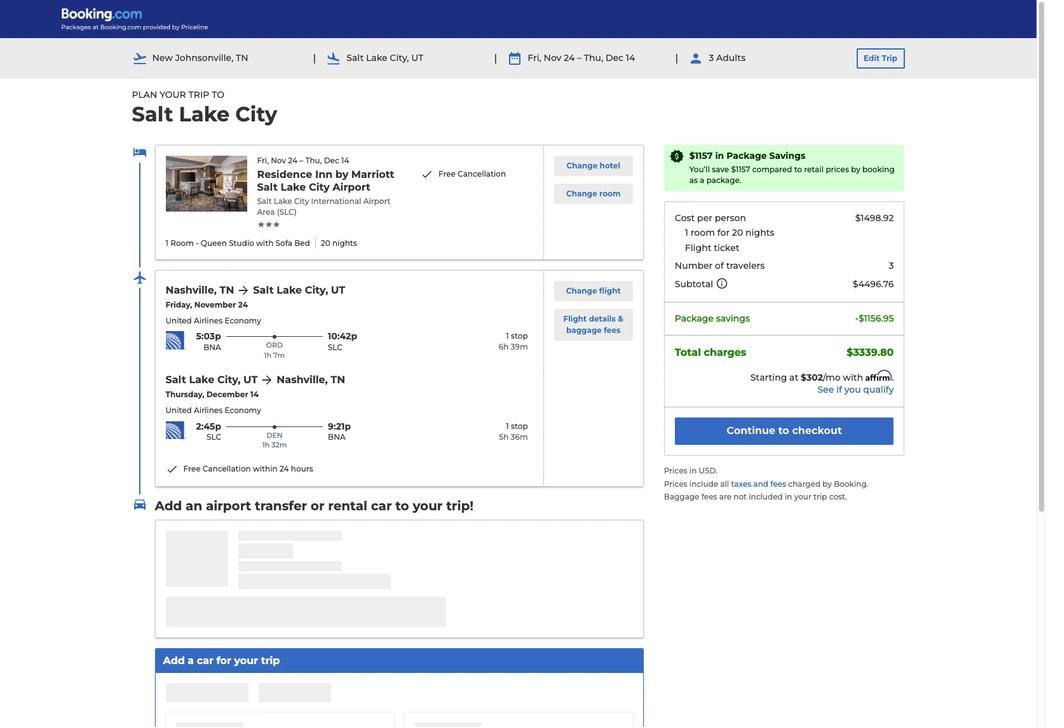 Task type: describe. For each thing, give the bounding box(es) containing it.
5h
[[499, 432, 509, 442]]

(slc)
[[277, 207, 297, 217]]

1 vertical spatial car
[[197, 655, 214, 667]]

0 horizontal spatial ut
[[244, 374, 258, 386]]

1 vertical spatial city
[[309, 181, 330, 194]]

1 horizontal spatial your
[[413, 498, 443, 513]]

bed
[[295, 238, 310, 248]]

1 vertical spatial -
[[856, 313, 859, 324]]

residence
[[257, 169, 312, 181]]

9:21p bna
[[328, 421, 351, 442]]

of
[[715, 260, 724, 271]]

add an airport transfer or rental car to your trip!
[[155, 498, 474, 513]]

change room link
[[554, 184, 633, 204]]

. inside prices in usd. prices include all taxes and fees charged by booking . baggage fees are not included in your trip cost.
[[867, 479, 869, 489]]

subtotal
[[675, 278, 714, 290]]

$1157 in package savings you'll save $1157 compared to retail prices by booking as a package.
[[690, 150, 895, 185]]

change hotel link
[[554, 156, 633, 176]]

free for free cancellation
[[439, 169, 456, 179]]

change room
[[567, 189, 621, 198]]

0 horizontal spatial nashville,
[[166, 284, 217, 296]]

taxes
[[732, 479, 752, 489]]

toggle tooltip image
[[716, 277, 729, 290]]

10:42p
[[328, 331, 357, 342]]

package inside $1157 in package savings you'll save $1157 compared to retail prices by booking as a package.
[[727, 150, 767, 161]]

include
[[690, 479, 719, 489]]

slc for 10:42p
[[328, 343, 343, 352]]

with inside starting at $302 /mo with affirm . see if you qualify
[[843, 372, 864, 383]]

$1498.92
[[856, 212, 894, 224]]

studio
[[229, 238, 254, 248]]

ut for nashville, tn
[[331, 284, 345, 296]]

plan your trip to salt lake city
[[132, 89, 277, 126]]

0 horizontal spatial -
[[196, 238, 199, 248]]

continue to checkout button
[[675, 418, 894, 445]]

plan
[[132, 89, 157, 100]]

edit
[[864, 53, 880, 63]]

by inside $1157 in package savings you'll save $1157 compared to retail prices by booking as a package.
[[852, 165, 861, 174]]

taxes and fees link
[[732, 479, 789, 489]]

1 for 1 stop 6h 39m
[[506, 332, 509, 341]]

by inside fri, nov 24 – thu, dec 14 residence inn by marriott salt lake city airport salt lake city international airport area (slc)
[[336, 169, 349, 181]]

1 for 1 stop 5h 36m
[[506, 421, 509, 431]]

1h for nashville,
[[262, 441, 270, 450]]

booking
[[834, 479, 867, 489]]

1 horizontal spatial car
[[371, 498, 392, 513]]

0 horizontal spatial 20
[[321, 238, 330, 248]]

edit trip
[[864, 53, 898, 63]]

20 nights
[[321, 238, 357, 248]]

39m
[[511, 342, 528, 352]]

for inside "1 room for 20 nights flight ticket"
[[718, 227, 730, 239]]

1 vertical spatial nashville, tn
[[277, 374, 345, 386]]

2 prices from the top
[[664, 479, 688, 489]]

change for change room
[[567, 189, 598, 198]]

32m
[[272, 441, 287, 450]]

bed image
[[132, 145, 147, 160]]

or
[[311, 498, 325, 513]]

dec for fri, nov 24 – thu, dec 14
[[606, 52, 624, 64]]

bna for 9:21p
[[328, 433, 346, 442]]

2:45p slc
[[196, 421, 221, 442]]

area
[[257, 207, 275, 217]]

total charges
[[675, 347, 747, 359]]

2 horizontal spatial tn
[[331, 374, 345, 386]]

2 star image from the left
[[272, 221, 280, 228]]

thu, for fri, nov 24 – thu, dec 14 residence inn by marriott salt lake city airport salt lake city international airport area (slc)
[[305, 156, 322, 165]]

0 vertical spatial with
[[256, 238, 274, 248]]

$302
[[801, 372, 823, 383]]

retail
[[805, 165, 824, 174]]

1 horizontal spatial $1157
[[732, 165, 751, 174]]

1 prices from the top
[[664, 466, 688, 475]]

2 vertical spatial city
[[294, 197, 309, 206]]

1 horizontal spatial fees
[[702, 492, 718, 502]]

charged
[[789, 479, 821, 489]]

3 adults
[[709, 52, 746, 64]]

included
[[749, 492, 783, 502]]

edit trip button
[[857, 48, 905, 69]]

10:42p slc
[[328, 331, 357, 352]]

den 1h 32m
[[262, 431, 287, 450]]

1 stop 5h 36m
[[499, 421, 528, 442]]

airlines for tn
[[194, 316, 223, 325]]

to inside $1157 in package savings you'll save $1157 compared to retail prices by booking as a package.
[[795, 165, 803, 174]]

not
[[734, 492, 747, 502]]

$1156.95
[[859, 313, 894, 324]]

9:21p
[[328, 421, 351, 432]]

starting
[[751, 372, 787, 383]]

see
[[818, 384, 834, 396]]

add for add a car for your trip
[[163, 655, 185, 667]]

1 horizontal spatial tn
[[236, 52, 248, 64]]

package.
[[707, 175, 742, 185]]

by inside prices in usd. prices include all taxes and fees charged by booking . baggage fees are not included in your trip cost.
[[823, 479, 832, 489]]

trip inside prices in usd. prices include all taxes and fees charged by booking . baggage fees are not included in your trip cost.
[[814, 492, 828, 502]]

as
[[690, 175, 698, 185]]

1h for salt
[[264, 351, 272, 360]]

and
[[754, 479, 769, 489]]

hotel
[[600, 161, 621, 170]]

baggage
[[567, 325, 602, 335]]

details
[[589, 314, 616, 324]]

all
[[721, 479, 729, 489]]

0 horizontal spatial trip
[[261, 655, 280, 667]]

fri, for fri, nov 24 – thu, dec 14
[[528, 52, 542, 64]]

to
[[212, 89, 224, 100]]

hotel image - residence inn by marriott salt lake city airport image
[[166, 156, 247, 211]]

0 horizontal spatial tn
[[220, 284, 234, 296]]

city inside plan your trip to salt lake city
[[235, 101, 277, 126]]

compared
[[753, 165, 793, 174]]

stop for salt lake city, ut
[[511, 332, 528, 341]]

1 vertical spatial fees
[[771, 479, 787, 489]]

0 horizontal spatial nights
[[332, 238, 357, 248]]

international
[[311, 197, 361, 206]]

1 vertical spatial airport
[[363, 197, 391, 206]]

0 horizontal spatial your
[[234, 655, 258, 667]]

united airlines-image image for salt
[[166, 421, 186, 440]]

flight
[[600, 286, 621, 296]]

24 for fri, nov 24 – thu, dec 14
[[564, 52, 575, 64]]

lake inside plan your trip to salt lake city
[[179, 101, 230, 126]]

2 vertical spatial to
[[396, 498, 409, 513]]

change hotel
[[567, 161, 621, 170]]

nov for fri, nov 24 – thu, dec 14 residence inn by marriott salt lake city airport salt lake city international airport area (slc)
[[271, 156, 286, 165]]

usd.
[[699, 466, 718, 475]]

room for change
[[600, 189, 621, 198]]

cancellation for free cancellation within 24 hours
[[203, 464, 251, 474]]

number
[[675, 260, 713, 271]]

0 horizontal spatial a
[[188, 655, 194, 667]]

you'll
[[690, 165, 710, 174]]

total
[[675, 347, 701, 359]]

new johnsonville, tn
[[152, 52, 248, 64]]

flight inside "1 room for 20 nights flight ticket"
[[685, 242, 712, 254]]

0 horizontal spatial nashville, tn
[[166, 284, 234, 296]]

if
[[837, 384, 842, 396]]

fri, nov 24 – thu, dec 14
[[528, 52, 636, 64]]

within
[[253, 464, 278, 474]]

| for salt lake city, ut
[[313, 52, 316, 64]]

– for fri, nov 24 – thu, dec 14 residence inn by marriott salt lake city airport salt lake city international airport area (slc)
[[300, 156, 303, 165]]

0 vertical spatial $1157
[[690, 150, 713, 161]]

1 for 1 room for 20 nights flight ticket
[[685, 227, 689, 239]]

transfer
[[255, 498, 307, 513]]

14 inside thursday, december 14 united airlines economy
[[251, 390, 259, 399]]

flights image
[[132, 270, 147, 285]]

salt inside plan your trip to salt lake city
[[132, 101, 173, 126]]

fri, for fri, nov 24 – thu, dec 14 residence inn by marriott salt lake city airport salt lake city international airport area (slc)
[[257, 156, 269, 165]]

continue to checkout
[[727, 425, 843, 437]]

at
[[790, 372, 799, 383]]

affirm
[[866, 370, 892, 381]]

thursday,
[[166, 390, 204, 399]]

fri, nov 24 – thu, dec 14 residence inn by marriott salt lake city airport salt lake city international airport area (slc)
[[257, 156, 395, 217]]

see if you qualify link
[[665, 384, 894, 397]]

qualify
[[864, 384, 894, 396]]

star rating image
[[257, 221, 401, 228]]



Task type: locate. For each thing, give the bounding box(es) containing it.
sofa
[[276, 238, 292, 248]]

airlines inside thursday, december 14 united airlines economy
[[194, 406, 223, 415]]

with up you
[[843, 372, 864, 383]]

booking.com packages image
[[61, 8, 209, 31]]

. right charged
[[867, 479, 869, 489]]

slc inside "10:42p slc"
[[328, 343, 343, 352]]

0 horizontal spatial by
[[336, 169, 349, 181]]

2 stop from the top
[[511, 421, 528, 431]]

thu, for fri, nov 24 – thu, dec 14
[[584, 52, 604, 64]]

/mo
[[823, 372, 841, 383]]

stop
[[511, 332, 528, 341], [511, 421, 528, 431]]

by up cost.
[[823, 479, 832, 489]]

0 vertical spatial bna
[[204, 343, 221, 352]]

in down charged
[[785, 492, 793, 502]]

in for usd.
[[690, 466, 697, 475]]

stop up 36m
[[511, 421, 528, 431]]

1 horizontal spatial for
[[718, 227, 730, 239]]

economy for salt lake city, ut
[[225, 406, 261, 415]]

airlines
[[194, 316, 223, 325], [194, 406, 223, 415]]

0 horizontal spatial 3
[[709, 52, 714, 64]]

1h inside den 1h 32m
[[262, 441, 270, 450]]

your inside prices in usd. prices include all taxes and fees charged by booking . baggage fees are not included in your trip cost.
[[795, 492, 812, 502]]

0 horizontal spatial flight
[[564, 314, 587, 324]]

1 vertical spatial free
[[183, 464, 201, 474]]

0 horizontal spatial thu,
[[305, 156, 322, 165]]

2 | from the left
[[494, 52, 497, 64]]

change
[[567, 161, 598, 170], [567, 189, 598, 198], [566, 286, 597, 296]]

1 vertical spatial nashville,
[[277, 374, 328, 386]]

0 horizontal spatial nov
[[271, 156, 286, 165]]

stop up 39m
[[511, 332, 528, 341]]

ord
[[266, 341, 283, 350]]

0 horizontal spatial to
[[396, 498, 409, 513]]

slc down 2:45p
[[207, 433, 221, 442]]

1 left the room
[[166, 238, 168, 248]]

dec for fri, nov 24 – thu, dec 14 residence inn by marriott salt lake city airport salt lake city international airport area (slc)
[[324, 156, 339, 165]]

2 horizontal spatial city,
[[390, 52, 409, 64]]

nashville, up friday,
[[166, 284, 217, 296]]

trip
[[189, 89, 209, 100]]

change flight link
[[554, 281, 633, 301]]

free cancellation within 24 hours
[[183, 464, 313, 474]]

1 vertical spatial airlines
[[194, 406, 223, 415]]

thursday, december 14 united airlines economy
[[166, 390, 261, 415]]

– inside fri, nov 24 – thu, dec 14 residence inn by marriott salt lake city airport salt lake city international airport area (slc)
[[300, 156, 303, 165]]

airlines inside friday, november 24 united airlines economy
[[194, 316, 223, 325]]

change flight
[[566, 286, 621, 296]]

room down hotel
[[600, 189, 621, 198]]

3 up $4496.76
[[889, 260, 894, 271]]

0 horizontal spatial slc
[[207, 433, 221, 442]]

3 | from the left
[[676, 52, 679, 64]]

room inside "link"
[[600, 189, 621, 198]]

0 horizontal spatial dec
[[324, 156, 339, 165]]

0 horizontal spatial star image
[[257, 221, 265, 228]]

stop inside 1 stop 5h 36m
[[511, 421, 528, 431]]

add
[[155, 498, 182, 513], [163, 655, 185, 667]]

2:45p
[[196, 421, 221, 432]]

room inside "1 room for 20 nights flight ticket"
[[691, 227, 715, 239]]

14 for fri, nov 24 – thu, dec 14 residence inn by marriott salt lake city airport salt lake city international airport area (slc)
[[341, 156, 349, 165]]

2 vertical spatial tn
[[331, 374, 345, 386]]

0 vertical spatial prices
[[664, 466, 688, 475]]

free cancellation
[[439, 169, 506, 179]]

fees right and
[[771, 479, 787, 489]]

1 vertical spatial slc
[[207, 433, 221, 442]]

friday,
[[166, 300, 192, 310]]

1 up the 6h
[[506, 332, 509, 341]]

nights down the star rating image
[[332, 238, 357, 248]]

tn up november
[[220, 284, 234, 296]]

united inside thursday, december 14 united airlines economy
[[166, 406, 192, 415]]

nashville, tn up november
[[166, 284, 234, 296]]

friday, november 24 united airlines economy
[[166, 300, 261, 325]]

your
[[160, 89, 186, 100]]

2 vertical spatial ut
[[244, 374, 258, 386]]

1 horizontal spatial to
[[779, 425, 790, 437]]

$1157 up package.
[[732, 165, 751, 174]]

to left retail on the top of the page
[[795, 165, 803, 174]]

thu, inside fri, nov 24 – thu, dec 14 residence inn by marriott salt lake city airport salt lake city international airport area (slc)
[[305, 156, 322, 165]]

nashville, tn down 7m
[[277, 374, 345, 386]]

1 united from the top
[[166, 316, 192, 325]]

economy inside thursday, december 14 united airlines economy
[[225, 406, 261, 415]]

1 star image from the left
[[257, 221, 265, 228]]

to right continue
[[779, 425, 790, 437]]

5:03p bna
[[196, 331, 221, 352]]

0 vertical spatial –
[[577, 52, 582, 64]]

1 vertical spatial to
[[779, 425, 790, 437]]

20 inside "1 room for 20 nights flight ticket"
[[732, 227, 744, 239]]

with left sofa
[[256, 238, 274, 248]]

city, for nashville, tn
[[305, 284, 328, 296]]

package up compared
[[727, 150, 767, 161]]

in inside $1157 in package savings you'll save $1157 compared to retail prices by booking as a package.
[[716, 150, 724, 161]]

6h
[[499, 342, 509, 352]]

0 horizontal spatial .
[[867, 479, 869, 489]]

inn
[[315, 169, 333, 181]]

november
[[194, 300, 236, 310]]

flight up "baggage"
[[564, 314, 587, 324]]

united airlines-image image for nashville,
[[166, 332, 186, 350]]

to right rental
[[396, 498, 409, 513]]

1 vertical spatial change
[[567, 189, 598, 198]]

prices in usd. prices include all taxes and fees charged by booking . baggage fees are not included in your trip cost.
[[664, 466, 869, 502]]

star image
[[265, 221, 272, 228]]

24
[[564, 52, 575, 64], [288, 156, 298, 165], [238, 300, 248, 310], [280, 464, 289, 474]]

united inside friday, november 24 united airlines economy
[[166, 316, 192, 325]]

fees inside 'flight details & baggage fees'
[[604, 325, 621, 335]]

prices
[[664, 466, 688, 475], [664, 479, 688, 489]]

0 horizontal spatial –
[[300, 156, 303, 165]]

0 horizontal spatial with
[[256, 238, 274, 248]]

slc down '10:42p'
[[328, 343, 343, 352]]

14 inside fri, nov 24 – thu, dec 14 residence inn by marriott salt lake city airport salt lake city international airport area (slc)
[[341, 156, 349, 165]]

airlines up 2:45p
[[194, 406, 223, 415]]

1 vertical spatial with
[[843, 372, 864, 383]]

. up qualify
[[892, 372, 894, 383]]

trip
[[882, 53, 898, 63]]

change for change flight
[[566, 286, 597, 296]]

to
[[795, 165, 803, 174], [779, 425, 790, 437], [396, 498, 409, 513]]

united for nashville,
[[166, 316, 192, 325]]

$4496.76
[[853, 278, 894, 290]]

bna down 9:21p
[[328, 433, 346, 442]]

change down change hotel link
[[567, 189, 598, 198]]

24 for fri, nov 24 – thu, dec 14 residence inn by marriott salt lake city airport salt lake city international airport area (slc)
[[288, 156, 298, 165]]

2 united airlines-image image from the top
[[166, 421, 186, 440]]

0 vertical spatial united
[[166, 316, 192, 325]]

&
[[618, 314, 624, 324]]

0 vertical spatial airlines
[[194, 316, 223, 325]]

1 up 5h
[[506, 421, 509, 431]]

nov inside fri, nov 24 – thu, dec 14 residence inn by marriott salt lake city airport salt lake city international airport area (slc)
[[271, 156, 286, 165]]

1 vertical spatial economy
[[225, 406, 261, 415]]

marriott
[[351, 169, 395, 181]]

1 vertical spatial 14
[[341, 156, 349, 165]]

1 vertical spatial fri,
[[257, 156, 269, 165]]

1 economy from the top
[[225, 316, 261, 325]]

1 horizontal spatial free
[[439, 169, 456, 179]]

nights inside "1 room for 20 nights flight ticket"
[[746, 227, 775, 239]]

charges
[[704, 347, 747, 359]]

0 vertical spatial nashville, tn
[[166, 284, 234, 296]]

1 vertical spatial dec
[[324, 156, 339, 165]]

den
[[267, 431, 283, 440]]

queen
[[201, 238, 227, 248]]

| for 3 adults
[[676, 52, 679, 64]]

1 horizontal spatial a
[[700, 175, 705, 185]]

flight details & baggage fees link
[[554, 309, 633, 341]]

in
[[716, 150, 724, 161], [690, 466, 697, 475], [785, 492, 793, 502]]

by right prices
[[852, 165, 861, 174]]

0 vertical spatial change
[[567, 161, 598, 170]]

1 vertical spatial city,
[[305, 284, 328, 296]]

change inside "link"
[[567, 189, 598, 198]]

1 horizontal spatial 20
[[732, 227, 744, 239]]

2 vertical spatial 14
[[251, 390, 259, 399]]

1 vertical spatial prices
[[664, 479, 688, 489]]

0 vertical spatial dec
[[606, 52, 624, 64]]

you
[[845, 384, 861, 396]]

2 economy from the top
[[225, 406, 261, 415]]

united airlines-image image
[[166, 332, 186, 350], [166, 421, 186, 440]]

baggage
[[664, 492, 700, 502]]

0 horizontal spatial cancellation
[[203, 464, 251, 474]]

economy down december
[[225, 406, 261, 415]]

1 horizontal spatial ut
[[331, 284, 345, 296]]

0 vertical spatial city
[[235, 101, 277, 126]]

city,
[[390, 52, 409, 64], [305, 284, 328, 296], [217, 374, 241, 386]]

0 vertical spatial city,
[[390, 52, 409, 64]]

1h inside ord 1h 7m
[[264, 351, 272, 360]]

1 for 1 room - queen studio with sofa bed
[[166, 238, 168, 248]]

1 room - queen studio with sofa bed
[[166, 238, 310, 248]]

1 united airlines-image image from the top
[[166, 332, 186, 350]]

bna for 5:03p
[[204, 343, 221, 352]]

cost.
[[830, 492, 848, 502]]

cars image
[[132, 497, 147, 512]]

–
[[577, 52, 582, 64], [300, 156, 303, 165]]

20 down person
[[732, 227, 744, 239]]

1 horizontal spatial thu,
[[584, 52, 604, 64]]

cost
[[675, 212, 695, 224]]

24 inside fri, nov 24 – thu, dec 14 residence inn by marriott salt lake city airport salt lake city international airport area (slc)
[[288, 156, 298, 165]]

0 vertical spatial cancellation
[[458, 169, 506, 179]]

0 vertical spatial airport
[[333, 181, 371, 194]]

for
[[718, 227, 730, 239], [217, 655, 231, 667]]

change for change hotel
[[567, 161, 598, 170]]

a
[[700, 175, 705, 185], [188, 655, 194, 667]]

to inside button
[[779, 425, 790, 437]]

new
[[152, 52, 173, 64]]

nashville, down 7m
[[277, 374, 328, 386]]

1 vertical spatial for
[[217, 655, 231, 667]]

0 vertical spatial nashville,
[[166, 284, 217, 296]]

1 vertical spatial a
[[188, 655, 194, 667]]

0 vertical spatial fees
[[604, 325, 621, 335]]

2 vertical spatial in
[[785, 492, 793, 502]]

stop inside 1 stop 6h 39m
[[511, 332, 528, 341]]

2 vertical spatial salt lake city, ut
[[166, 374, 258, 386]]

36m
[[511, 432, 528, 442]]

0 vertical spatial .
[[892, 372, 894, 383]]

prices
[[826, 165, 849, 174]]

cancellation
[[458, 169, 506, 179], [203, 464, 251, 474]]

johnsonville,
[[175, 52, 234, 64]]

salt lake city, ut for |
[[347, 52, 424, 64]]

1h down 'den'
[[262, 441, 270, 450]]

-
[[196, 238, 199, 248], [856, 313, 859, 324]]

2 airlines from the top
[[194, 406, 223, 415]]

by right the inn
[[336, 169, 349, 181]]

1 inside "1 room for 20 nights flight ticket"
[[685, 227, 689, 239]]

1 horizontal spatial in
[[716, 150, 724, 161]]

united down friday,
[[166, 316, 192, 325]]

free for free cancellation within 24 hours
[[183, 464, 201, 474]]

1h left 7m
[[264, 351, 272, 360]]

1 vertical spatial $1157
[[732, 165, 751, 174]]

star image
[[257, 221, 265, 228], [272, 221, 280, 228]]

tn right johnsonville,
[[236, 52, 248, 64]]

1 vertical spatial package
[[675, 313, 714, 324]]

20 down the star rating image
[[321, 238, 330, 248]]

0 horizontal spatial 14
[[251, 390, 259, 399]]

an
[[186, 498, 202, 513]]

0 horizontal spatial |
[[313, 52, 316, 64]]

stop for nashville, tn
[[511, 421, 528, 431]]

1 vertical spatial trip
[[261, 655, 280, 667]]

3 for 3
[[889, 260, 894, 271]]

flight inside 'flight details & baggage fees'
[[564, 314, 587, 324]]

flight up number
[[685, 242, 712, 254]]

travelers
[[727, 260, 765, 271]]

0 vertical spatial nov
[[544, 52, 562, 64]]

trip
[[814, 492, 828, 502], [261, 655, 280, 667]]

your
[[795, 492, 812, 502], [413, 498, 443, 513], [234, 655, 258, 667]]

1 horizontal spatial –
[[577, 52, 582, 64]]

7m
[[273, 351, 285, 360]]

1 down cost
[[685, 227, 689, 239]]

0 vertical spatial stop
[[511, 332, 528, 341]]

economy inside friday, november 24 united airlines economy
[[225, 316, 261, 325]]

1 horizontal spatial 14
[[341, 156, 349, 165]]

2 horizontal spatial by
[[852, 165, 861, 174]]

package down subtotal
[[675, 313, 714, 324]]

airlines up 5:03p
[[194, 316, 223, 325]]

0 horizontal spatial package
[[675, 313, 714, 324]]

14 for fri, nov 24 – thu, dec 14
[[626, 52, 636, 64]]

0 horizontal spatial fri,
[[257, 156, 269, 165]]

city, for |
[[390, 52, 409, 64]]

airlines for lake
[[194, 406, 223, 415]]

nov
[[544, 52, 562, 64], [271, 156, 286, 165]]

number of travelers
[[675, 260, 765, 271]]

change left flight
[[566, 286, 597, 296]]

car
[[371, 498, 392, 513], [197, 655, 214, 667]]

. inside starting at $302 /mo with affirm . see if you qualify
[[892, 372, 894, 383]]

1 vertical spatial room
[[691, 227, 715, 239]]

- right the room
[[196, 238, 199, 248]]

airport
[[206, 498, 251, 513]]

1 vertical spatial nov
[[271, 156, 286, 165]]

1 horizontal spatial 3
[[889, 260, 894, 271]]

1 horizontal spatial nashville,
[[277, 374, 328, 386]]

ticket
[[714, 242, 740, 254]]

united airlines-image image left the 2:45p slc
[[166, 421, 186, 440]]

1 horizontal spatial .
[[892, 372, 894, 383]]

add a car for your trip
[[163, 655, 280, 667]]

change left hotel
[[567, 161, 598, 170]]

dec inside fri, nov 24 – thu, dec 14 residence inn by marriott salt lake city airport salt lake city international airport area (slc)
[[324, 156, 339, 165]]

1 horizontal spatial nashville, tn
[[277, 374, 345, 386]]

united down thursday,
[[166, 406, 192, 415]]

nashville,
[[166, 284, 217, 296], [277, 374, 328, 386]]

1 room for 20 nights flight ticket
[[685, 227, 775, 254]]

1 inside 1 stop 5h 36m
[[506, 421, 509, 431]]

slc inside the 2:45p slc
[[207, 433, 221, 442]]

1 vertical spatial tn
[[220, 284, 234, 296]]

cancellation for free cancellation
[[458, 169, 506, 179]]

economy down november
[[225, 316, 261, 325]]

fees down "&"
[[604, 325, 621, 335]]

0 vertical spatial slc
[[328, 343, 343, 352]]

0 horizontal spatial $1157
[[690, 150, 713, 161]]

fees down include
[[702, 492, 718, 502]]

1 horizontal spatial city,
[[305, 284, 328, 296]]

2 horizontal spatial 14
[[626, 52, 636, 64]]

economy for nashville, tn
[[225, 316, 261, 325]]

2 united from the top
[[166, 406, 192, 415]]

by
[[852, 165, 861, 174], [336, 169, 349, 181], [823, 479, 832, 489]]

24 inside friday, november 24 united airlines economy
[[238, 300, 248, 310]]

1 stop from the top
[[511, 332, 528, 341]]

nights
[[746, 227, 775, 239], [332, 238, 357, 248]]

24 for friday, november 24 united airlines economy
[[238, 300, 248, 310]]

room down per
[[691, 227, 715, 239]]

0 vertical spatial tn
[[236, 52, 248, 64]]

$1157 up you'll
[[690, 150, 713, 161]]

add for add an airport transfer or rental car to your trip!
[[155, 498, 182, 513]]

$1157
[[690, 150, 713, 161], [732, 165, 751, 174]]

1 vertical spatial add
[[163, 655, 185, 667]]

| for fri, nov 24 – thu, dec 14
[[494, 52, 497, 64]]

united for salt
[[166, 406, 192, 415]]

1 horizontal spatial nov
[[544, 52, 562, 64]]

1 horizontal spatial nights
[[746, 227, 775, 239]]

0 horizontal spatial city,
[[217, 374, 241, 386]]

0 vertical spatial fri,
[[528, 52, 542, 64]]

5:03p
[[196, 331, 221, 342]]

bna inside 9:21p bna
[[328, 433, 346, 442]]

1 | from the left
[[313, 52, 316, 64]]

3 left adults
[[709, 52, 714, 64]]

a inside $1157 in package savings you'll save $1157 compared to retail prices by booking as a package.
[[700, 175, 705, 185]]

trip!
[[446, 498, 474, 513]]

fri, inside fri, nov 24 – thu, dec 14 residence inn by marriott salt lake city airport salt lake city international airport area (slc)
[[257, 156, 269, 165]]

1 horizontal spatial room
[[691, 227, 715, 239]]

3 for 3 adults
[[709, 52, 714, 64]]

rental
[[328, 498, 368, 513]]

airport down marriott
[[363, 197, 391, 206]]

1 inside 1 stop 6h 39m
[[506, 332, 509, 341]]

salt lake city, ut for nashville, tn
[[253, 284, 345, 296]]

2 horizontal spatial in
[[785, 492, 793, 502]]

dec
[[606, 52, 624, 64], [324, 156, 339, 165]]

savings
[[717, 313, 750, 324]]

nights down person
[[746, 227, 775, 239]]

in for package
[[716, 150, 724, 161]]

continue
[[727, 425, 776, 437]]

1 horizontal spatial trip
[[814, 492, 828, 502]]

0 horizontal spatial in
[[690, 466, 697, 475]]

room for 1
[[691, 227, 715, 239]]

checkout
[[793, 425, 843, 437]]

bna down 5:03p
[[204, 343, 221, 352]]

nov for fri, nov 24 – thu, dec 14
[[544, 52, 562, 64]]

bna inside 5:03p bna
[[204, 343, 221, 352]]

in up save at the top of the page
[[716, 150, 724, 161]]

united airlines-image image left 5:03p bna on the left top of the page
[[166, 332, 186, 350]]

2 horizontal spatial fees
[[771, 479, 787, 489]]

ut for |
[[412, 52, 424, 64]]

1 horizontal spatial bna
[[328, 433, 346, 442]]

in left the usd.
[[690, 466, 697, 475]]

slc for 2:45p
[[207, 433, 221, 442]]

1 airlines from the top
[[194, 316, 223, 325]]

- up $3339.80 at the right of page
[[856, 313, 859, 324]]

airport up international
[[333, 181, 371, 194]]

tn down "10:42p slc"
[[331, 374, 345, 386]]

-$1156.95
[[856, 313, 894, 324]]

1 horizontal spatial with
[[843, 372, 864, 383]]

nashville, tn
[[166, 284, 234, 296], [277, 374, 345, 386]]

– for fri, nov 24 – thu, dec 14
[[577, 52, 582, 64]]



Task type: vqa. For each thing, say whether or not it's contained in the screenshot.
Traveling for 6
no



